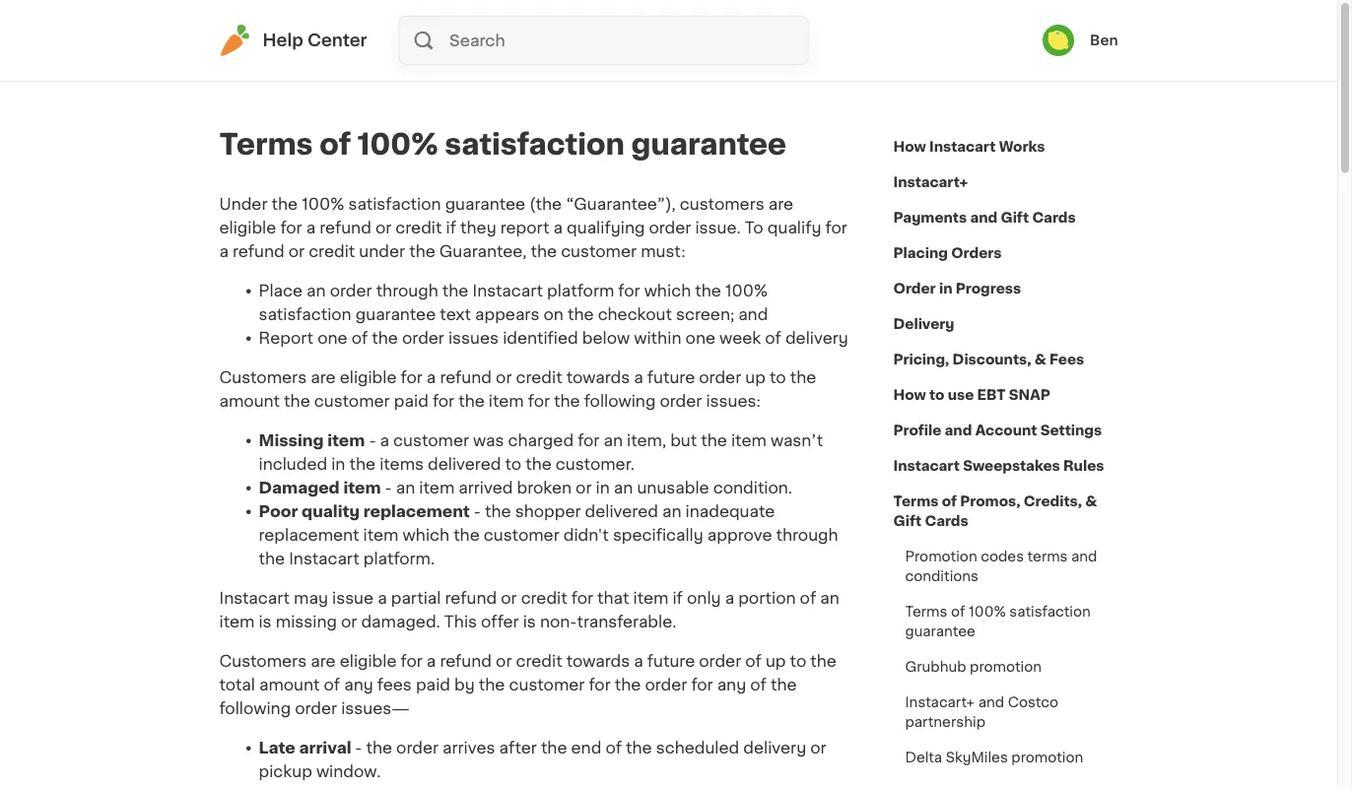 Task type: describe. For each thing, give the bounding box(es) containing it.
"guarantee"),
[[566, 196, 676, 212]]

for up end
[[589, 677, 611, 693]]

specifically
[[613, 527, 704, 543]]

to
[[745, 220, 764, 236]]

satisfaction inside place an order through the instacart platform for which the 100% satisfaction guarantee text appears on the checkout screen; and report one of the order issues identified below within one week of delivery
[[259, 307, 352, 322]]

for up charged
[[528, 393, 550, 409]]

by
[[455, 677, 475, 693]]

gift inside 'link'
[[1001, 211, 1029, 225]]

instacart inside instacart may issue a partial refund or credit for that item if only a portion of an item is missing or damaged. this offer is non-transferable.
[[219, 590, 290, 606]]

report
[[501, 220, 550, 236]]

and for profile
[[945, 424, 972, 438]]

an inside place an order through the instacart platform for which the 100% satisfaction guarantee text appears on the checkout screen; and report one of the order issues identified below within one week of delivery
[[307, 283, 326, 299]]

refund up under
[[320, 220, 371, 236]]

order up the issues:
[[699, 370, 741, 385]]

customer inside - a customer was charged for an item, but the item wasn't included in the items delivered to the customer.
[[393, 433, 469, 449]]

replacement inside - the shopper delivered an inadequate replacement item which the customer didn't specifically approve through the instacart platform.
[[259, 527, 359, 543]]

an inside - the shopper delivered an inadequate replacement item which the customer didn't specifically approve through the instacart platform.
[[662, 504, 682, 520]]

customer inside customers are eligible for a refund or credit towards a future order of up to the total amount of any fees paid by the customer for the order for any of the following order issues—
[[509, 677, 585, 693]]

eligible for customers are eligible for a refund or credit towards a future order up to the amount the customer paid for the item for the following order issues:
[[340, 370, 397, 385]]

promotion inside grubhub promotion link
[[970, 660, 1042, 674]]

end
[[571, 740, 602, 756]]

2 is from the left
[[523, 614, 536, 630]]

but
[[670, 433, 697, 449]]

platform.
[[363, 551, 435, 567]]

item right missing
[[327, 433, 365, 449]]

which for platform.
[[403, 527, 450, 543]]

place an order through the instacart platform for which the 100% satisfaction guarantee text appears on the checkout screen; and report one of the order issues identified below within one week of delivery
[[259, 283, 849, 346]]

items
[[380, 456, 424, 472]]

guarantee inside terms of 100% satisfaction guarantee
[[905, 625, 976, 639]]

credit for damaged.
[[521, 590, 568, 606]]

delivery link
[[894, 307, 955, 342]]

instacart inside - the shopper delivered an inadequate replacement item which the customer didn't specifically approve through the instacart platform.
[[289, 551, 359, 567]]

following inside the customers are eligible for a refund or credit towards a future order up to the amount the customer paid for the item for the following order issues:
[[584, 393, 656, 409]]

eligible for customers are eligible for a refund or credit towards a future order of up to the total amount of any fees paid by the customer for the order for any of the following order issues—
[[340, 654, 397, 669]]

terms for terms of 100% satisfaction guarantee "link"
[[905, 605, 948, 619]]

order inside the under the 100% satisfaction guarantee (the "guarantee"), customers are eligible for a refund or credit if they report a qualifying order issue. to qualify for a refund or credit under the guarantee, the customer must:
[[649, 220, 691, 236]]

for up the fees
[[401, 654, 423, 669]]

and inside promotion codes terms and conditions
[[1072, 550, 1098, 564]]

settings
[[1041, 424, 1102, 438]]

order down text in the top of the page
[[402, 330, 444, 346]]

profile and account settings link
[[894, 413, 1102, 449]]

for up items
[[401, 370, 423, 385]]

quality
[[302, 504, 360, 520]]

delivery inside - the order arrives after the end of the scheduled delivery or pickup window.
[[744, 740, 807, 756]]

order down under
[[330, 283, 372, 299]]

pricing, discounts, & fees link
[[894, 342, 1085, 378]]

charged
[[508, 433, 574, 449]]

through inside place an order through the instacart platform for which the 100% satisfaction guarantee text appears on the checkout screen; and report one of the order issues identified below within one week of delivery
[[376, 283, 438, 299]]

or inside - the order arrives after the end of the scheduled delivery or pickup window.
[[811, 740, 827, 756]]

use
[[948, 388, 974, 402]]

credit for item
[[516, 370, 563, 385]]

if inside instacart may issue a partial refund or credit for that item if only a portion of an item is missing or damaged. this offer is non-transferable.
[[673, 590, 683, 606]]

item up transferable.
[[633, 590, 669, 606]]

instacart sweepstakes rules link
[[894, 449, 1104, 484]]

item inside the customers are eligible for a refund or credit towards a future order up to the amount the customer paid for the item for the following order issues:
[[489, 393, 524, 409]]

may
[[294, 590, 328, 606]]

instacart down profile
[[894, 459, 960, 473]]

through inside - the shopper delivered an inadequate replacement item which the customer didn't specifically approve through the instacart platform.
[[776, 527, 839, 543]]

platform
[[547, 283, 614, 299]]

item inside - a customer was charged for an item, but the item wasn't included in the items delivered to the customer.
[[731, 433, 767, 449]]

condition.
[[713, 480, 793, 496]]

placing orders
[[894, 246, 1002, 260]]

how instacart works link
[[894, 129, 1045, 165]]

text
[[440, 307, 471, 322]]

instacart+ for instacart+ and costco partnership
[[905, 696, 975, 710]]

appears
[[475, 307, 540, 322]]

grubhub promotion
[[905, 660, 1042, 674]]

non-
[[540, 614, 577, 630]]

1 any from the left
[[344, 677, 373, 693]]

shopper
[[515, 504, 581, 520]]

ben
[[1090, 34, 1118, 47]]

report
[[259, 330, 314, 346]]

- down items
[[385, 480, 392, 496]]

under
[[359, 243, 405, 259]]

2 any from the left
[[717, 677, 746, 693]]

missing
[[259, 433, 324, 449]]

under
[[219, 196, 268, 212]]

- for arrival
[[355, 740, 362, 756]]

order down only
[[699, 654, 741, 669]]

up inside customers are eligible for a refund or credit towards a future order of up to the total amount of any fees paid by the customer for the order for any of the following order issues—
[[766, 654, 786, 669]]

for inside instacart may issue a partial refund or credit for that item if only a portion of an item is missing or damaged. this offer is non-transferable.
[[572, 590, 593, 606]]

portion
[[739, 590, 796, 606]]

damaged
[[259, 480, 340, 496]]

costco
[[1008, 696, 1059, 710]]

below
[[582, 330, 630, 346]]

works
[[999, 140, 1045, 154]]

item inside - the shopper delivered an inadequate replacement item which the customer didn't specifically approve through the instacart platform.
[[363, 527, 399, 543]]

rules
[[1064, 459, 1104, 473]]

scheduled
[[656, 740, 740, 756]]

account
[[976, 424, 1037, 438]]

customers for the
[[219, 370, 307, 385]]

promos,
[[960, 495, 1021, 509]]

grubhub promotion link
[[894, 650, 1054, 685]]

conditions
[[905, 570, 979, 584]]

satisfaction up (the
[[445, 131, 625, 159]]

delivery inside place an order through the instacart platform for which the 100% satisfaction guarantee text appears on the checkout screen; and report one of the order issues identified below within one week of delivery
[[786, 330, 849, 346]]

credit up under
[[396, 220, 442, 236]]

order inside - the order arrives after the end of the scheduled delivery or pickup window.
[[396, 740, 439, 756]]

1 one from the left
[[318, 330, 348, 346]]

qualify
[[768, 220, 822, 236]]

order up late arrival
[[295, 701, 337, 717]]

issue
[[332, 590, 374, 606]]

instacart may issue a partial refund or credit for that item if only a portion of an item is missing or damaged. this offer is non-transferable.
[[219, 590, 840, 630]]

following inside customers are eligible for a refund or credit towards a future order of up to the total amount of any fees paid by the customer for the order for any of the following order issues—
[[219, 701, 291, 717]]

after
[[499, 740, 537, 756]]

offer
[[481, 614, 519, 630]]

pricing,
[[894, 353, 950, 367]]

help
[[263, 32, 303, 49]]

customer inside the under the 100% satisfaction guarantee (the "guarantee"), customers are eligible for a refund or credit if they report a qualifying order issue. to qualify for a refund or credit under the guarantee, the customer must:
[[561, 243, 637, 259]]

poor
[[259, 504, 298, 520]]

for right the qualify
[[826, 220, 848, 236]]

instacart up instacart+ link at the right of page
[[930, 140, 996, 154]]

this
[[444, 614, 477, 630]]

credit left under
[[309, 243, 355, 259]]

cards inside terms of promos, credits, & gift cards
[[925, 515, 969, 528]]

for inside - a customer was charged for an item, but the item wasn't included in the items delivered to the customer.
[[578, 433, 600, 449]]

satisfaction inside "link"
[[1010, 605, 1091, 619]]

wasn't
[[771, 433, 823, 449]]

place
[[259, 283, 303, 299]]

towards for following
[[567, 370, 630, 385]]

an down items
[[396, 480, 415, 496]]

if inside the under the 100% satisfaction guarantee (the "guarantee"), customers are eligible for a refund or credit if they report a qualifying order issue. to qualify for a refund or credit under the guarantee, the customer must:
[[446, 220, 456, 236]]

instacart image
[[219, 25, 251, 56]]

up inside the customers are eligible for a refund or credit towards a future order up to the amount the customer paid for the item for the following order issues:
[[746, 370, 766, 385]]

amount inside the customers are eligible for a refund or credit towards a future order up to the amount the customer paid for the item for the following order issues:
[[219, 393, 280, 409]]

refund for for
[[440, 370, 492, 385]]

center
[[307, 32, 367, 49]]

to inside how to use ebt snap link
[[930, 388, 945, 402]]

placing
[[894, 246, 948, 260]]

delta skymiles promotion
[[905, 751, 1084, 765]]

amount inside customers are eligible for a refund or credit towards a future order of up to the total amount of any fees paid by the customer for the order for any of the following order issues—
[[259, 677, 320, 693]]

damaged.
[[361, 614, 440, 630]]

or inside the customers are eligible for a refund or credit towards a future order up to the amount the customer paid for the item for the following order issues:
[[496, 370, 512, 385]]

guarantee up customers
[[632, 131, 786, 159]]

customer inside - the shopper delivered an inadequate replacement item which the customer didn't specifically approve through the instacart platform.
[[484, 527, 560, 543]]

- the order arrives after the end of the scheduled delivery or pickup window.
[[259, 740, 827, 780]]

how for how to use ebt snap
[[894, 388, 926, 402]]

towards for customer
[[567, 654, 630, 669]]

item up total
[[219, 614, 255, 630]]

pickup
[[259, 764, 312, 780]]

2 vertical spatial in
[[596, 480, 610, 496]]

missing item
[[259, 433, 365, 449]]

delivery
[[894, 317, 955, 331]]

to inside customers are eligible for a refund or credit towards a future order of up to the total amount of any fees paid by the customer for the order for any of the following order issues—
[[790, 654, 807, 669]]

a inside - a customer was charged for an item, but the item wasn't included in the items delivered to the customer.
[[380, 433, 389, 449]]

terms for the terms of promos, credits, & gift cards link on the bottom right
[[894, 495, 939, 509]]

instacart+ link
[[894, 165, 968, 200]]

cards inside 'link'
[[1032, 211, 1076, 225]]

refund for any
[[440, 654, 492, 669]]

skymiles
[[946, 751, 1008, 765]]

an down customer.
[[614, 480, 633, 496]]

help center
[[263, 32, 367, 49]]

in inside "link"
[[939, 282, 953, 296]]

order up scheduled
[[645, 677, 687, 693]]

0 horizontal spatial &
[[1035, 353, 1047, 367]]

for up place
[[280, 220, 302, 236]]

for down the issues
[[433, 393, 455, 409]]

checkout
[[598, 307, 672, 322]]

delta
[[905, 751, 942, 765]]

refund up place
[[233, 243, 285, 259]]

on
[[544, 307, 564, 322]]

guarantee,
[[439, 243, 527, 259]]

payments and gift cards link
[[894, 200, 1076, 236]]



Task type: vqa. For each thing, say whether or not it's contained in the screenshot.
the rightmost THROUGH
yes



Task type: locate. For each thing, give the bounding box(es) containing it.
which down must:
[[644, 283, 691, 299]]

item up was
[[489, 393, 524, 409]]

up down portion
[[766, 654, 786, 669]]

any up scheduled
[[717, 677, 746, 693]]

how instacart works
[[894, 140, 1045, 154]]

cards down works on the top of the page
[[1032, 211, 1076, 225]]

and inside place an order through the instacart platform for which the 100% satisfaction guarantee text appears on the checkout screen; and report one of the order issues identified below within one week of delivery
[[738, 307, 768, 322]]

one down screen;
[[686, 330, 716, 346]]

satisfaction up under
[[348, 196, 441, 212]]

to up wasn't
[[770, 370, 786, 385]]

towards inside the customers are eligible for a refund or credit towards a future order up to the amount the customer paid for the item for the following order issues:
[[567, 370, 630, 385]]

2 vertical spatial eligible
[[340, 654, 397, 669]]

terms of 100% satisfaction guarantee
[[219, 131, 786, 159], [905, 605, 1091, 639]]

0 vertical spatial &
[[1035, 353, 1047, 367]]

refund up this
[[445, 590, 497, 606]]

0 vertical spatial which
[[644, 283, 691, 299]]

order up but in the bottom of the page
[[660, 393, 702, 409]]

codes
[[981, 550, 1024, 564]]

1 vertical spatial delivery
[[744, 740, 807, 756]]

unusable
[[637, 480, 709, 496]]

and down use
[[945, 424, 972, 438]]

order up must:
[[649, 220, 691, 236]]

0 horizontal spatial replacement
[[259, 527, 359, 543]]

credit for paid
[[516, 654, 563, 669]]

order left arrives at the left bottom
[[396, 740, 439, 756]]

eligible up the fees
[[340, 654, 397, 669]]

issues—
[[341, 701, 410, 717]]

1 vertical spatial if
[[673, 590, 683, 606]]

late arrival
[[259, 740, 355, 756]]

future down transferable.
[[647, 654, 695, 669]]

terms up promotion at right bottom
[[894, 495, 939, 509]]

and up week
[[738, 307, 768, 322]]

amount up missing
[[219, 393, 280, 409]]

Search search field
[[448, 17, 808, 64]]

1 horizontal spatial &
[[1086, 495, 1097, 509]]

terms of 100% satisfaction guarantee link
[[894, 594, 1118, 650]]

1 vertical spatial customers
[[219, 654, 307, 669]]

week
[[720, 330, 761, 346]]

1 vertical spatial promotion
[[1012, 751, 1084, 765]]

eligible inside customers are eligible for a refund or credit towards a future order of up to the total amount of any fees paid by the customer for the order for any of the following order issues—
[[340, 654, 397, 669]]

towards inside customers are eligible for a refund or credit towards a future order of up to the total amount of any fees paid by the customer for the order for any of the following order issues—
[[567, 654, 630, 669]]

1 vertical spatial amount
[[259, 677, 320, 693]]

to up damaged item - an item arrived broken or in an unusable condition.
[[505, 456, 522, 472]]

0 vertical spatial replacement
[[363, 504, 470, 520]]

satisfaction up "report"
[[259, 307, 352, 322]]

terms up under at the left top of page
[[219, 131, 313, 159]]

for up checkout
[[618, 283, 640, 299]]

- up "window."
[[355, 740, 362, 756]]

customers inside the customers are eligible for a refund or credit towards a future order up to the amount the customer paid for the item for the following order issues:
[[219, 370, 307, 385]]

0 vertical spatial how
[[894, 140, 926, 154]]

2 vertical spatial terms
[[905, 605, 948, 619]]

and inside instacart+ and costco partnership
[[979, 696, 1005, 710]]

customer.
[[556, 456, 635, 472]]

following
[[584, 393, 656, 409], [219, 701, 291, 717]]

promotion
[[905, 550, 978, 564]]

0 vertical spatial promotion
[[970, 660, 1042, 674]]

satisfaction
[[445, 131, 625, 159], [348, 196, 441, 212], [259, 307, 352, 322], [1010, 605, 1091, 619]]

is
[[259, 614, 272, 630], [523, 614, 536, 630]]

0 vertical spatial up
[[746, 370, 766, 385]]

order in progress link
[[894, 271, 1021, 307]]

missing
[[276, 614, 337, 630]]

how to use ebt snap
[[894, 388, 1051, 402]]

refund inside instacart may issue a partial refund or credit for that item if only a portion of an item is missing or damaged. this offer is non-transferable.
[[445, 590, 497, 606]]

1 vertical spatial gift
[[894, 515, 922, 528]]

delivered inside - a customer was charged for an item, but the item wasn't included in the items delivered to the customer.
[[428, 456, 501, 472]]

1 vertical spatial replacement
[[259, 527, 359, 543]]

0 vertical spatial gift
[[1001, 211, 1029, 225]]

which for checkout
[[644, 283, 691, 299]]

delivery right week
[[786, 330, 849, 346]]

amount
[[219, 393, 280, 409], [259, 677, 320, 693]]

help center link
[[219, 25, 367, 56]]

2 future from the top
[[647, 654, 695, 669]]

the
[[272, 196, 298, 212], [409, 243, 435, 259], [531, 243, 557, 259], [442, 283, 469, 299], [695, 283, 721, 299], [568, 307, 594, 322], [372, 330, 398, 346], [790, 370, 816, 385], [284, 393, 310, 409], [459, 393, 485, 409], [554, 393, 580, 409], [701, 433, 727, 449], [349, 456, 376, 472], [526, 456, 552, 472], [485, 504, 511, 520], [454, 527, 480, 543], [259, 551, 285, 567], [811, 654, 837, 669], [479, 677, 505, 693], [615, 677, 641, 693], [771, 677, 797, 693], [366, 740, 392, 756], [541, 740, 567, 756], [626, 740, 652, 756]]

0 horizontal spatial is
[[259, 614, 272, 630]]

instacart+ up payments
[[894, 175, 968, 189]]

must:
[[641, 243, 686, 259]]

any up issues—
[[344, 677, 373, 693]]

arrival
[[299, 740, 351, 756]]

instacart+
[[894, 175, 968, 189], [905, 696, 975, 710]]

0 vertical spatial terms
[[219, 131, 313, 159]]

terms inside "link"
[[905, 605, 948, 619]]

item down items
[[419, 480, 455, 496]]

0 vertical spatial eligible
[[219, 220, 276, 236]]

1 vertical spatial future
[[647, 654, 695, 669]]

instacart sweepstakes rules
[[894, 459, 1104, 473]]

(the
[[530, 196, 562, 212]]

0 horizontal spatial terms of 100% satisfaction guarantee
[[219, 131, 786, 159]]

delivered inside - the shopper delivered an inadequate replacement item which the customer didn't specifically approve through the instacart platform.
[[585, 504, 658, 520]]

if
[[446, 220, 456, 236], [673, 590, 683, 606]]

0 horizontal spatial any
[[344, 677, 373, 693]]

1 vertical spatial terms of 100% satisfaction guarantee
[[905, 605, 1091, 639]]

1 vertical spatial terms
[[894, 495, 939, 509]]

included
[[259, 456, 327, 472]]

delivered up arrived at the bottom left of page
[[428, 456, 501, 472]]

of inside terms of 100% satisfaction guarantee
[[951, 605, 966, 619]]

2 towards from the top
[[567, 654, 630, 669]]

promotion inside the 'delta skymiles promotion' "link"
[[1012, 751, 1084, 765]]

1 towards from the top
[[567, 370, 630, 385]]

are up the qualify
[[769, 196, 794, 212]]

future inside customers are eligible for a refund or credit towards a future order of up to the total amount of any fees paid by the customer for the order for any of the following order issues—
[[647, 654, 695, 669]]

1 vertical spatial up
[[766, 654, 786, 669]]

refund
[[320, 220, 371, 236], [233, 243, 285, 259], [440, 370, 492, 385], [445, 590, 497, 606], [440, 654, 492, 669]]

100% inside the under the 100% satisfaction guarantee (the "guarantee"), customers are eligible for a refund or credit if they report a qualifying order issue. to qualify for a refund or credit under the guarantee, the customer must:
[[302, 196, 344, 212]]

1 vertical spatial instacart+
[[905, 696, 975, 710]]

an right place
[[307, 283, 326, 299]]

2 customers from the top
[[219, 654, 307, 669]]

if left only
[[673, 590, 683, 606]]

order
[[894, 282, 936, 296]]

1 horizontal spatial one
[[686, 330, 716, 346]]

& inside terms of promos, credits, & gift cards
[[1086, 495, 1097, 509]]

item down the issues:
[[731, 433, 767, 449]]

to down portion
[[790, 654, 807, 669]]

eligible inside the under the 100% satisfaction guarantee (the "guarantee"), customers are eligible for a refund or credit if they report a qualifying order issue. to qualify for a refund or credit under the guarantee, the customer must:
[[219, 220, 276, 236]]

1 vertical spatial through
[[776, 527, 839, 543]]

0 vertical spatial future
[[647, 370, 695, 385]]

- inside - the order arrives after the end of the scheduled delivery or pickup window.
[[355, 740, 362, 756]]

refund for missing
[[445, 590, 497, 606]]

instacart+ for instacart+
[[894, 175, 968, 189]]

or
[[375, 220, 392, 236], [289, 243, 305, 259], [496, 370, 512, 385], [576, 480, 592, 496], [501, 590, 517, 606], [341, 614, 357, 630], [496, 654, 512, 669], [811, 740, 827, 756]]

1 horizontal spatial is
[[523, 614, 536, 630]]

refund inside customers are eligible for a refund or credit towards a future order of up to the total amount of any fees paid by the customer for the order for any of the following order issues—
[[440, 654, 492, 669]]

an right portion
[[820, 590, 840, 606]]

are inside customers are eligible for a refund or credit towards a future order of up to the total amount of any fees paid by the customer for the order for any of the following order issues—
[[311, 654, 336, 669]]

2 one from the left
[[686, 330, 716, 346]]

is left missing
[[259, 614, 272, 630]]

- inside - a customer was charged for an item, but the item wasn't included in the items delivered to the customer.
[[369, 433, 376, 449]]

screen;
[[676, 307, 734, 322]]

1 horizontal spatial gift
[[1001, 211, 1029, 225]]

0 horizontal spatial cards
[[925, 515, 969, 528]]

delivered up didn't
[[585, 504, 658, 520]]

0 horizontal spatial one
[[318, 330, 348, 346]]

satisfaction down terms
[[1010, 605, 1091, 619]]

payments
[[894, 211, 967, 225]]

0 horizontal spatial gift
[[894, 515, 922, 528]]

up up the issues:
[[746, 370, 766, 385]]

1 customers from the top
[[219, 370, 307, 385]]

in right order
[[939, 282, 953, 296]]

in
[[939, 282, 953, 296], [331, 456, 345, 472], [596, 480, 610, 496]]

1 horizontal spatial terms of 100% satisfaction guarantee
[[905, 605, 1091, 639]]

paid left by
[[416, 677, 450, 693]]

partnership
[[905, 716, 986, 729]]

1 vertical spatial delivered
[[585, 504, 658, 520]]

promotion
[[970, 660, 1042, 674], [1012, 751, 1084, 765]]

to
[[770, 370, 786, 385], [930, 388, 945, 402], [505, 456, 522, 472], [790, 654, 807, 669]]

that
[[597, 590, 629, 606]]

in inside - a customer was charged for an item, but the item wasn't included in the items delivered to the customer.
[[331, 456, 345, 472]]

2 vertical spatial are
[[311, 654, 336, 669]]

amount right total
[[259, 677, 320, 693]]

an down unusable at bottom
[[662, 504, 682, 520]]

inadequate
[[686, 504, 775, 520]]

item down poor quality replacement
[[363, 527, 399, 543]]

and down grubhub promotion at the right bottom of the page
[[979, 696, 1005, 710]]

credit inside instacart may issue a partial refund or credit for that item if only a portion of an item is missing or damaged. this offer is non-transferable.
[[521, 590, 568, 606]]

2 how from the top
[[894, 388, 926, 402]]

100%
[[358, 131, 438, 159], [302, 196, 344, 212], [725, 283, 768, 299], [969, 605, 1006, 619]]

credit down identified at the top left of page
[[516, 370, 563, 385]]

customer
[[561, 243, 637, 259], [314, 393, 390, 409], [393, 433, 469, 449], [484, 527, 560, 543], [509, 677, 585, 693]]

in down customer.
[[596, 480, 610, 496]]

0 vertical spatial customers
[[219, 370, 307, 385]]

terms of 100% satisfaction guarantee inside "link"
[[905, 605, 1091, 639]]

1 vertical spatial towards
[[567, 654, 630, 669]]

how to use ebt snap link
[[894, 378, 1051, 413]]

1 vertical spatial following
[[219, 701, 291, 717]]

and up orders
[[970, 211, 998, 225]]

terms of 100% satisfaction guarantee up grubhub promotion at the right bottom of the page
[[905, 605, 1091, 639]]

1 how from the top
[[894, 140, 926, 154]]

credits,
[[1024, 495, 1082, 509]]

& down rules
[[1086, 495, 1097, 509]]

1 vertical spatial &
[[1086, 495, 1097, 509]]

0 vertical spatial cards
[[1032, 211, 1076, 225]]

cards
[[1032, 211, 1076, 225], [925, 515, 969, 528]]

customers are eligible for a refund or credit towards a future order of up to the total amount of any fees paid by the customer for the order for any of the following order issues—
[[219, 654, 837, 717]]

1 vertical spatial in
[[331, 456, 345, 472]]

eligible inside the customers are eligible for a refund or credit towards a future order up to the amount the customer paid for the item for the following order issues:
[[340, 370, 397, 385]]

customer down qualifying
[[561, 243, 637, 259]]

replacement down quality
[[259, 527, 359, 543]]

profile and account settings
[[894, 424, 1102, 438]]

1 future from the top
[[647, 370, 695, 385]]

broken
[[517, 480, 572, 496]]

replacement
[[363, 504, 470, 520], [259, 527, 359, 543]]

transferable.
[[577, 614, 677, 630]]

item,
[[627, 433, 666, 449]]

-
[[369, 433, 376, 449], [385, 480, 392, 496], [474, 504, 481, 520], [355, 740, 362, 756]]

1 vertical spatial paid
[[416, 677, 450, 693]]

1 horizontal spatial in
[[596, 480, 610, 496]]

for
[[280, 220, 302, 236], [826, 220, 848, 236], [618, 283, 640, 299], [401, 370, 423, 385], [433, 393, 455, 409], [528, 393, 550, 409], [578, 433, 600, 449], [572, 590, 593, 606], [401, 654, 423, 669], [589, 677, 611, 693], [691, 677, 713, 693]]

refund down the issues
[[440, 370, 492, 385]]

0 vertical spatial through
[[376, 283, 438, 299]]

0 vertical spatial if
[[446, 220, 456, 236]]

for inside place an order through the instacart platform for which the 100% satisfaction guarantee text appears on the checkout screen; and report one of the order issues identified below within one week of delivery
[[618, 283, 640, 299]]

an inside instacart may issue a partial refund or credit for that item if only a portion of an item is missing or damaged. this offer is non-transferable.
[[820, 590, 840, 606]]

refund inside the customers are eligible for a refund or credit towards a future order up to the amount the customer paid for the item for the following order issues:
[[440, 370, 492, 385]]

100% inside "link"
[[969, 605, 1006, 619]]

0 vertical spatial terms of 100% satisfaction guarantee
[[219, 131, 786, 159]]

1 horizontal spatial if
[[673, 590, 683, 606]]

terms of promos, credits, & gift cards link
[[894, 484, 1118, 539]]

instacart+ inside instacart+ and costco partnership
[[905, 696, 975, 710]]

100% inside place an order through the instacart platform for which the 100% satisfaction guarantee text appears on the checkout screen; and report one of the order issues identified below within one week of delivery
[[725, 283, 768, 299]]

approve
[[708, 527, 772, 543]]

if left they
[[446, 220, 456, 236]]

1 vertical spatial eligible
[[340, 370, 397, 385]]

through right the approve
[[776, 527, 839, 543]]

arrives
[[443, 740, 495, 756]]

1 vertical spatial cards
[[925, 515, 969, 528]]

arrived
[[459, 480, 513, 496]]

ben link
[[1043, 25, 1118, 56]]

placing orders link
[[894, 236, 1002, 271]]

1 vertical spatial which
[[403, 527, 450, 543]]

0 horizontal spatial following
[[219, 701, 291, 717]]

to inside the customers are eligible for a refund or credit towards a future order up to the amount the customer paid for the item for the following order issues:
[[770, 370, 786, 385]]

total
[[219, 677, 255, 693]]

future inside the customers are eligible for a refund or credit towards a future order up to the amount the customer paid for the item for the following order issues:
[[647, 370, 695, 385]]

paid up items
[[394, 393, 429, 409]]

0 vertical spatial following
[[584, 393, 656, 409]]

how up profile
[[894, 388, 926, 402]]

are for customers are eligible for a refund or credit towards a future order up to the amount the customer paid for the item for the following order issues:
[[311, 370, 336, 385]]

gift inside terms of promos, credits, & gift cards
[[894, 515, 922, 528]]

1 horizontal spatial cards
[[1032, 211, 1076, 225]]

terms of 100% satisfaction guarantee up (the
[[219, 131, 786, 159]]

0 horizontal spatial delivered
[[428, 456, 501, 472]]

are for customers are eligible for a refund or credit towards a future order of up to the total amount of any fees paid by the customer for the order for any of the following order issues—
[[311, 654, 336, 669]]

guarantee inside place an order through the instacart platform for which the 100% satisfaction guarantee text appears on the checkout screen; and report one of the order issues identified below within one week of delivery
[[356, 307, 436, 322]]

instacart up appears
[[473, 283, 543, 299]]

instacart up may
[[289, 551, 359, 567]]

how inside how to use ebt snap link
[[894, 388, 926, 402]]

0 horizontal spatial in
[[331, 456, 345, 472]]

replacement down items
[[363, 504, 470, 520]]

or inside customers are eligible for a refund or credit towards a future order of up to the total amount of any fees paid by the customer for the order for any of the following order issues—
[[496, 654, 512, 669]]

how up instacart+ link at the right of page
[[894, 140, 926, 154]]

0 vertical spatial instacart+
[[894, 175, 968, 189]]

0 vertical spatial paid
[[394, 393, 429, 409]]

towards down below
[[567, 370, 630, 385]]

issues
[[449, 330, 499, 346]]

1 vertical spatial are
[[311, 370, 336, 385]]

0 horizontal spatial through
[[376, 283, 438, 299]]

customer up items
[[393, 433, 469, 449]]

& left fees
[[1035, 353, 1047, 367]]

terms down "conditions" at the right bottom of the page
[[905, 605, 948, 619]]

terms
[[1028, 550, 1068, 564]]

eligible up missing item at the left
[[340, 370, 397, 385]]

delivered
[[428, 456, 501, 472], [585, 504, 658, 520]]

0 vertical spatial towards
[[567, 370, 630, 385]]

issue.
[[695, 220, 741, 236]]

an inside - a customer was charged for an item, but the item wasn't included in the items delivered to the customer.
[[604, 433, 623, 449]]

cards up promotion at right bottom
[[925, 515, 969, 528]]

0 vertical spatial are
[[769, 196, 794, 212]]

- inside - the shopper delivered an inadequate replacement item which the customer didn't specifically approve through the instacart platform.
[[474, 504, 481, 520]]

1 is from the left
[[259, 614, 272, 630]]

item up poor quality replacement
[[343, 480, 381, 496]]

guarantee inside the under the 100% satisfaction guarantee (the "guarantee"), customers are eligible for a refund or credit if they report a qualifying order issue. to qualify for a refund or credit under the guarantee, the customer must:
[[445, 196, 526, 212]]

window.
[[316, 764, 381, 780]]

promotion down costco
[[1012, 751, 1084, 765]]

guarantee up they
[[445, 196, 526, 212]]

customer down non-
[[509, 677, 585, 693]]

of inside - the order arrives after the end of the scheduled delivery or pickup window.
[[606, 740, 622, 756]]

for up scheduled
[[691, 677, 713, 693]]

instacart+ and costco partnership
[[905, 696, 1059, 729]]

are inside the customers are eligible for a refund or credit towards a future order up to the amount the customer paid for the item for the following order issues:
[[311, 370, 336, 385]]

issues:
[[706, 393, 761, 409]]

1 horizontal spatial replacement
[[363, 504, 470, 520]]

gift up promotion at right bottom
[[894, 515, 922, 528]]

and inside 'link'
[[970, 211, 998, 225]]

for left that
[[572, 590, 593, 606]]

customers down "report"
[[219, 370, 307, 385]]

how inside how instacart works link
[[894, 140, 926, 154]]

- right missing item at the left
[[369, 433, 376, 449]]

1 horizontal spatial delivered
[[585, 504, 658, 520]]

which up platform.
[[403, 527, 450, 543]]

fees
[[377, 677, 412, 693]]

1 horizontal spatial any
[[717, 677, 746, 693]]

order in progress
[[894, 282, 1021, 296]]

credit inside the customers are eligible for a refund or credit towards a future order up to the amount the customer paid for the item for the following order issues:
[[516, 370, 563, 385]]

guarantee up grubhub
[[905, 625, 976, 639]]

of inside instacart may issue a partial refund or credit for that item if only a portion of an item is missing or damaged. this offer is non-transferable.
[[800, 590, 816, 606]]

they
[[460, 220, 497, 236]]

eligible down under at the left top of page
[[219, 220, 276, 236]]

customers inside customers are eligible for a refund or credit towards a future order of up to the total amount of any fees paid by the customer for the order for any of the following order issues—
[[219, 654, 307, 669]]

- for item
[[369, 433, 376, 449]]

guarantee left text in the top of the page
[[356, 307, 436, 322]]

of inside terms of promos, credits, & gift cards
[[942, 495, 957, 509]]

which inside place an order through the instacart platform for which the 100% satisfaction guarantee text appears on the checkout screen; and report one of the order issues identified below within one week of delivery
[[644, 283, 691, 299]]

eligible
[[219, 220, 276, 236], [340, 370, 397, 385], [340, 654, 397, 669]]

through down under
[[376, 283, 438, 299]]

future for issues:
[[647, 370, 695, 385]]

and for instacart+
[[979, 696, 1005, 710]]

future for the
[[647, 654, 695, 669]]

under the 100% satisfaction guarantee (the "guarantee"), customers are eligible for a refund or credit if they report a qualifying order issue. to qualify for a refund or credit under the guarantee, the customer must:
[[219, 196, 848, 259]]

up
[[746, 370, 766, 385], [766, 654, 786, 669]]

of
[[320, 131, 351, 159], [352, 330, 368, 346], [765, 330, 782, 346], [942, 495, 957, 509], [800, 590, 816, 606], [951, 605, 966, 619], [746, 654, 762, 669], [324, 677, 340, 693], [750, 677, 767, 693], [606, 740, 622, 756]]

future down within
[[647, 370, 695, 385]]

only
[[687, 590, 721, 606]]

which inside - the shopper delivered an inadequate replacement item which the customer didn't specifically approve through the instacart platform.
[[403, 527, 450, 543]]

0 vertical spatial delivered
[[428, 456, 501, 472]]

customers for total
[[219, 654, 307, 669]]

1 horizontal spatial following
[[584, 393, 656, 409]]

to inside - a customer was charged for an item, but the item wasn't included in the items delivered to the customer.
[[505, 456, 522, 472]]

satisfaction inside the under the 100% satisfaction guarantee (the "guarantee"), customers are eligible for a refund or credit if they report a qualifying order issue. to qualify for a refund or credit under the guarantee, the customer must:
[[348, 196, 441, 212]]

how for how instacart works
[[894, 140, 926, 154]]

progress
[[956, 282, 1021, 296]]

1 horizontal spatial which
[[644, 283, 691, 299]]

- the shopper delivered an inadequate replacement item which the customer didn't specifically approve through the instacart platform.
[[259, 504, 839, 567]]

0 vertical spatial in
[[939, 282, 953, 296]]

are down "report"
[[311, 370, 336, 385]]

0 horizontal spatial if
[[446, 220, 456, 236]]

1 horizontal spatial through
[[776, 527, 839, 543]]

paid inside customers are eligible for a refund or credit towards a future order of up to the total amount of any fees paid by the customer for the order for any of the following order issues—
[[416, 677, 450, 693]]

instacart
[[930, 140, 996, 154], [473, 283, 543, 299], [894, 459, 960, 473], [289, 551, 359, 567], [219, 590, 290, 606]]

customer inside the customers are eligible for a refund or credit towards a future order up to the amount the customer paid for the item for the following order issues:
[[314, 393, 390, 409]]

- for quality
[[474, 504, 481, 520]]

user avatar image
[[1043, 25, 1075, 56]]

following down total
[[219, 701, 291, 717]]

terms inside terms of promos, credits, & gift cards
[[894, 495, 939, 509]]

are inside the under the 100% satisfaction guarantee (the "guarantee"), customers are eligible for a refund or credit if they report a qualifying order issue. to qualify for a refund or credit under the guarantee, the customer must:
[[769, 196, 794, 212]]

1 vertical spatial how
[[894, 388, 926, 402]]

instacart inside place an order through the instacart platform for which the 100% satisfaction guarantee text appears on the checkout screen; and report one of the order issues identified below within one week of delivery
[[473, 283, 543, 299]]

gift up orders
[[1001, 211, 1029, 225]]

paid inside the customers are eligible for a refund or credit towards a future order up to the amount the customer paid for the item for the following order issues:
[[394, 393, 429, 409]]

0 vertical spatial amount
[[219, 393, 280, 409]]

2 horizontal spatial in
[[939, 282, 953, 296]]

0 horizontal spatial which
[[403, 527, 450, 543]]

and for payments
[[970, 211, 998, 225]]

credit inside customers are eligible for a refund or credit towards a future order of up to the total amount of any fees paid by the customer for the order for any of the following order issues—
[[516, 654, 563, 669]]

0 vertical spatial delivery
[[786, 330, 849, 346]]



